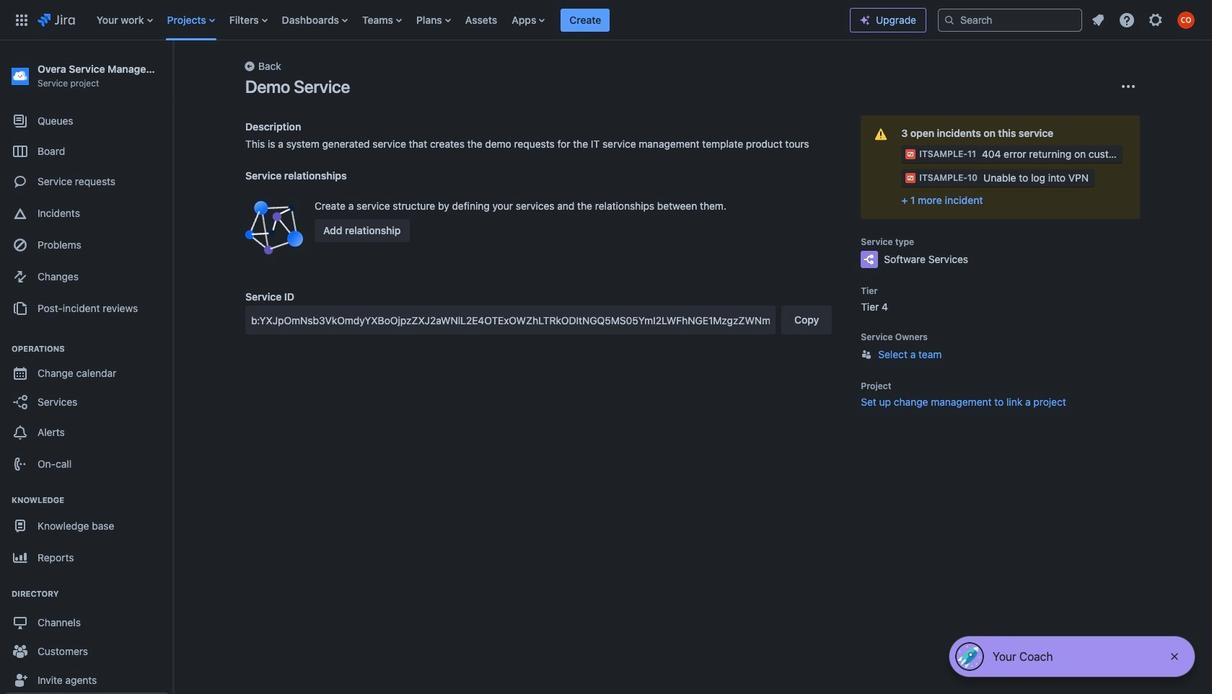 Task type: describe. For each thing, give the bounding box(es) containing it.
Search field
[[938, 8, 1082, 31]]

primary element
[[9, 0, 850, 40]]

operations group
[[6, 329, 167, 485]]

directory group
[[6, 574, 167, 695]]

actions image
[[1120, 78, 1137, 95]]

close image
[[1169, 652, 1181, 663]]

your profile and settings image
[[1178, 11, 1195, 29]]

settings image
[[1147, 11, 1165, 29]]

heading for directory "group"
[[6, 589, 167, 600]]

software services image
[[863, 251, 877, 268]]

notifications image
[[1090, 11, 1107, 29]]



Task type: locate. For each thing, give the bounding box(es) containing it.
3 heading from the top
[[6, 589, 167, 600]]

appswitcher icon image
[[13, 11, 30, 29]]

None field
[[247, 307, 774, 333]]

help image
[[1118, 11, 1136, 29]]

1 vertical spatial heading
[[6, 495, 167, 507]]

knowledge group
[[6, 481, 167, 695]]

list item
[[561, 0, 610, 40]]

search image
[[944, 14, 955, 26]]

heading
[[6, 343, 167, 355], [6, 495, 167, 507], [6, 589, 167, 600]]

group
[[6, 101, 167, 329]]

2 vertical spatial heading
[[6, 589, 167, 600]]

None search field
[[938, 8, 1082, 31]]

heading for the operations group
[[6, 343, 167, 355]]

jira image
[[38, 11, 75, 29], [38, 11, 75, 29]]

warning icon image
[[873, 126, 890, 143]]

0 horizontal spatial list
[[89, 0, 850, 40]]

banner
[[0, 0, 1212, 40]]

0 vertical spatial heading
[[6, 343, 167, 355]]

sidebar navigation image
[[157, 58, 189, 87]]

1 horizontal spatial list
[[1085, 7, 1204, 33]]

heading for knowledge group
[[6, 495, 167, 507]]

1 heading from the top
[[6, 343, 167, 355]]

2 heading from the top
[[6, 495, 167, 507]]

list
[[89, 0, 850, 40], [1085, 7, 1204, 33]]



Task type: vqa. For each thing, say whether or not it's contained in the screenshot.
Appswitcher Icon on the top left of page
yes



